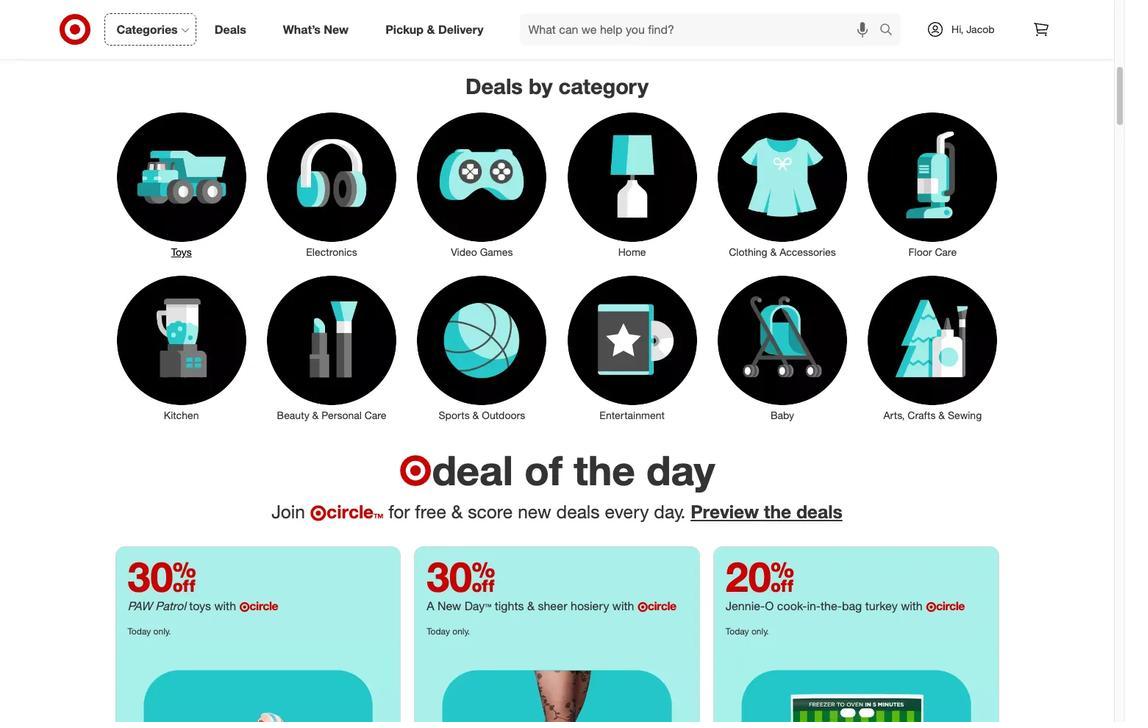 Task type: describe. For each thing, give the bounding box(es) containing it.
crafts
[[908, 409, 936, 421]]

3 add from the left
[[757, 2, 774, 13]]

toys link
[[106, 110, 257, 260]]

a
[[427, 599, 434, 613]]

kitchen
[[164, 409, 199, 421]]

games
[[480, 246, 513, 258]]

target deal of the day image for a new day
[[415, 643, 699, 722]]

deals for deals
[[215, 22, 246, 36]]

2 deals from the left
[[796, 501, 842, 523]]

2 with from the left
[[612, 599, 634, 613]]

today only. for a new day
[[427, 626, 470, 637]]

1 cart from the left
[[208, 2, 225, 13]]

circle inside the ¬ deal of the day join ◎ circle tm for free & score new deals every day. preview the deals
[[327, 501, 374, 523]]

floor
[[908, 246, 932, 258]]

circle right turkey
[[936, 599, 965, 613]]

toys
[[171, 246, 192, 258]]

3 cart from the left
[[787, 2, 805, 13]]

pickup & delivery
[[385, 22, 484, 36]]

today only. for jennie-o cook-in-the-bag turkey with
[[726, 626, 769, 637]]

a new day ™ tights & sheer hosiery with
[[427, 599, 637, 613]]

What can we help you find? suggestions appear below search field
[[520, 13, 883, 46]]

3 add to cart button from the left
[[722, 0, 840, 20]]

video games
[[451, 246, 513, 258]]

hi, jacob
[[952, 23, 995, 35]]

1 vertical spatial care
[[365, 409, 386, 421]]

today for paw patrol
[[128, 626, 151, 637]]

3 with from the left
[[901, 599, 923, 613]]

¬
[[399, 446, 432, 495]]

only. for paw patrol
[[153, 626, 171, 637]]

o
[[765, 599, 774, 613]]

outdoors
[[482, 409, 525, 421]]

arts,
[[883, 409, 905, 421]]

add to cart for second add to cart button from left
[[612, 2, 660, 13]]

& right sports
[[473, 409, 479, 421]]

deals link
[[202, 13, 265, 46]]

deals for deals by category
[[465, 72, 523, 99]]

target deal of the day image for paw patrol
[[116, 643, 400, 722]]

sports & outdoors
[[439, 409, 525, 421]]

& right crafts
[[938, 409, 945, 421]]

personal
[[322, 409, 362, 421]]

3 to from the left
[[776, 2, 785, 13]]

new for what's
[[324, 22, 349, 36]]

score
[[468, 501, 513, 523]]

of
[[524, 446, 563, 495]]

& right beauty on the bottom left of page
[[312, 409, 319, 421]]

2 to from the left
[[632, 2, 640, 13]]

baby link
[[707, 273, 857, 423]]

what's new link
[[270, 13, 367, 46]]

2 add from the left
[[612, 2, 629, 13]]

patrol
[[155, 599, 186, 613]]

kitchen link
[[106, 273, 257, 423]]

arts, crafts & sewing
[[883, 409, 982, 421]]

20
[[726, 552, 794, 602]]

video games link
[[407, 110, 557, 260]]

& right "pickup"
[[427, 22, 435, 36]]

¬ deal of the day join ◎ circle tm for free & score new deals every day. preview the deals
[[272, 446, 842, 523]]

beauty & personal care
[[277, 409, 386, 421]]

what's new
[[283, 22, 349, 36]]

clothing & accessories link
[[707, 110, 857, 260]]

home link
[[557, 110, 707, 260]]

hosiery
[[571, 599, 609, 613]]

arts, crafts & sewing link
[[857, 273, 1008, 423]]

2 cart from the left
[[642, 2, 660, 13]]

1 add to cart button from the left
[[142, 0, 261, 20]]

floor care link
[[857, 110, 1008, 260]]

1 deals from the left
[[556, 501, 600, 523]]

30 for a new day
[[427, 552, 495, 602]]

today for a new day
[[427, 626, 450, 637]]

deals by category
[[465, 72, 649, 99]]

clothing
[[729, 246, 767, 258]]

sheer
[[538, 599, 567, 613]]

baby
[[771, 409, 794, 421]]

deal
[[432, 446, 513, 495]]

categories
[[117, 22, 178, 36]]



Task type: vqa. For each thing, say whether or not it's contained in the screenshot.
1st the add to cart button from the right
yes



Task type: locate. For each thing, give the bounding box(es) containing it.
™
[[485, 599, 491, 613]]

what's
[[283, 22, 321, 36]]

for
[[388, 501, 410, 523]]

deals
[[556, 501, 600, 523], [796, 501, 842, 523]]

jennie-o cook-in-the-bag turkey with
[[726, 599, 926, 613]]

0 horizontal spatial cart
[[208, 2, 225, 13]]

1 horizontal spatial deals
[[465, 72, 523, 99]]

care right personal
[[365, 409, 386, 421]]

carousel region
[[116, 0, 998, 61]]

new right a
[[437, 599, 461, 613]]

with right turkey
[[901, 599, 923, 613]]

the-
[[821, 599, 842, 613]]

1 add from the left
[[178, 2, 195, 13]]

circle right toys
[[250, 599, 278, 613]]

1 to from the left
[[197, 2, 205, 13]]

free
[[415, 501, 446, 523]]

care
[[935, 246, 957, 258], [365, 409, 386, 421]]

with
[[214, 599, 236, 613], [612, 599, 634, 613], [901, 599, 923, 613]]

2 30 from the left
[[427, 552, 495, 602]]

with right hosiery
[[612, 599, 634, 613]]

beauty
[[277, 409, 309, 421]]

3 add to cart from the left
[[757, 2, 805, 13]]

turkey
[[865, 599, 898, 613]]

0 horizontal spatial new
[[324, 22, 349, 36]]

1 today only. from the left
[[128, 626, 171, 637]]

2 only. from the left
[[452, 626, 470, 637]]

new for a
[[437, 599, 461, 613]]

1 horizontal spatial add to cart button
[[577, 0, 695, 20]]

0 horizontal spatial today only.
[[128, 626, 171, 637]]

&
[[427, 22, 435, 36], [770, 246, 777, 258], [312, 409, 319, 421], [473, 409, 479, 421], [938, 409, 945, 421], [451, 501, 463, 523], [527, 599, 535, 613]]

1 horizontal spatial target deal of the day image
[[415, 643, 699, 722]]

video
[[451, 246, 477, 258]]

30 for paw patrol
[[128, 552, 196, 602]]

1 horizontal spatial 30
[[427, 552, 495, 602]]

add to cart button
[[142, 0, 261, 20], [577, 0, 695, 20], [722, 0, 840, 20]]

0 horizontal spatial only.
[[153, 626, 171, 637]]

the
[[574, 446, 635, 495], [764, 501, 791, 523]]

paw patrol toys with
[[128, 599, 239, 613]]

2 horizontal spatial add to cart
[[757, 2, 805, 13]]

search
[[873, 23, 908, 38]]

circle left for at the left bottom
[[327, 501, 374, 523]]

pickup
[[385, 22, 424, 36]]

electronics
[[306, 246, 357, 258]]

1 horizontal spatial today
[[427, 626, 450, 637]]

home
[[618, 246, 646, 258]]

today down a
[[427, 626, 450, 637]]

join
[[272, 501, 305, 523]]

0 horizontal spatial deals
[[556, 501, 600, 523]]

by
[[529, 72, 553, 99]]

categories link
[[104, 13, 196, 46]]

accessories
[[780, 246, 836, 258]]

deals left what's
[[215, 22, 246, 36]]

sports
[[439, 409, 470, 421]]

1 horizontal spatial to
[[632, 2, 640, 13]]

tm
[[374, 512, 383, 520]]

2 horizontal spatial today
[[726, 626, 749, 637]]

circle
[[327, 501, 374, 523], [250, 599, 278, 613], [648, 599, 676, 613], [936, 599, 965, 613]]

only. down day
[[452, 626, 470, 637]]

in-
[[807, 599, 821, 613]]

0 horizontal spatial add
[[178, 2, 195, 13]]

0 horizontal spatial add to cart button
[[142, 0, 261, 20]]

today down paw
[[128, 626, 151, 637]]

preview
[[691, 501, 759, 523]]

circle right hosiery
[[648, 599, 676, 613]]

beauty & personal care link
[[257, 273, 407, 423]]

new
[[518, 501, 551, 523]]

day
[[646, 446, 715, 495]]

1 30 from the left
[[128, 552, 196, 602]]

2 today only. from the left
[[427, 626, 470, 637]]

sewing
[[948, 409, 982, 421]]

jennie-
[[726, 599, 765, 613]]

0 vertical spatial care
[[935, 246, 957, 258]]

1 horizontal spatial new
[[437, 599, 461, 613]]

2 target deal of the day image from the left
[[714, 643, 998, 722]]

2 horizontal spatial with
[[901, 599, 923, 613]]

1 horizontal spatial the
[[764, 501, 791, 523]]

add to cart for first add to cart button from right
[[757, 2, 805, 13]]

1 horizontal spatial deals
[[796, 501, 842, 523]]

0 horizontal spatial the
[[574, 446, 635, 495]]

add to cart for third add to cart button from right
[[178, 2, 225, 13]]

1 horizontal spatial with
[[612, 599, 634, 613]]

sports & outdoors link
[[407, 273, 557, 423]]

to
[[197, 2, 205, 13], [632, 2, 640, 13], [776, 2, 785, 13]]

0 horizontal spatial add to cart
[[178, 2, 225, 13]]

only. for jennie-o cook-in-the-bag turkey with
[[751, 626, 769, 637]]

only. down o
[[751, 626, 769, 637]]

1 horizontal spatial cart
[[642, 2, 660, 13]]

2 horizontal spatial add
[[757, 2, 774, 13]]

today down jennie-
[[726, 626, 749, 637]]

clothing & accessories
[[729, 246, 836, 258]]

0 vertical spatial the
[[574, 446, 635, 495]]

0 horizontal spatial deals
[[215, 22, 246, 36]]

electronics link
[[257, 110, 407, 260]]

1 vertical spatial new
[[437, 599, 461, 613]]

3 only. from the left
[[751, 626, 769, 637]]

today only. down paw
[[128, 626, 171, 637]]

deals left by
[[465, 72, 523, 99]]

2 horizontal spatial cart
[[787, 2, 805, 13]]

1 horizontal spatial add
[[612, 2, 629, 13]]

tights
[[495, 599, 524, 613]]

today only. down a
[[427, 626, 470, 637]]

every
[[605, 501, 649, 523]]

only. for a new day
[[452, 626, 470, 637]]

cart
[[208, 2, 225, 13], [642, 2, 660, 13], [787, 2, 805, 13]]

today
[[128, 626, 151, 637], [427, 626, 450, 637], [726, 626, 749, 637]]

jacob
[[966, 23, 995, 35]]

0 horizontal spatial care
[[365, 409, 386, 421]]

0 horizontal spatial target deal of the day image
[[116, 643, 400, 722]]

1 today from the left
[[128, 626, 151, 637]]

1 horizontal spatial today only.
[[427, 626, 470, 637]]

1 vertical spatial the
[[764, 501, 791, 523]]

deals
[[215, 22, 246, 36], [465, 72, 523, 99]]

1 only. from the left
[[153, 626, 171, 637]]

delivery
[[438, 22, 484, 36]]

floor care
[[908, 246, 957, 258]]

category
[[558, 72, 649, 99]]

search button
[[873, 13, 908, 49]]

0 horizontal spatial 30
[[128, 552, 196, 602]]

2 today from the left
[[427, 626, 450, 637]]

30
[[128, 552, 196, 602], [427, 552, 495, 602]]

1 add to cart from the left
[[178, 2, 225, 13]]

today for jennie-o cook-in-the-bag turkey with
[[726, 626, 749, 637]]

only. down patrol
[[153, 626, 171, 637]]

new right what's
[[324, 22, 349, 36]]

day
[[464, 599, 485, 613]]

with right toys
[[214, 599, 236, 613]]

2 horizontal spatial to
[[776, 2, 785, 13]]

2 add to cart from the left
[[612, 2, 660, 13]]

target deal of the day image
[[415, 643, 699, 722], [714, 643, 998, 722], [116, 643, 400, 722]]

2 horizontal spatial target deal of the day image
[[714, 643, 998, 722]]

1 horizontal spatial only.
[[452, 626, 470, 637]]

entertainment link
[[557, 273, 707, 423]]

care right "floor"
[[935, 246, 957, 258]]

& right free
[[451, 501, 463, 523]]

paw
[[128, 599, 152, 613]]

0 horizontal spatial today
[[128, 626, 151, 637]]

3 today from the left
[[726, 626, 749, 637]]

new inside 'link'
[[324, 22, 349, 36]]

& right "clothing" at the right top of page
[[770, 246, 777, 258]]

the up "every"
[[574, 446, 635, 495]]

2 add to cart button from the left
[[577, 0, 695, 20]]

0 horizontal spatial to
[[197, 2, 205, 13]]

the right preview
[[764, 501, 791, 523]]

1 target deal of the day image from the left
[[415, 643, 699, 722]]

3 target deal of the day image from the left
[[116, 643, 400, 722]]

1 horizontal spatial add to cart
[[612, 2, 660, 13]]

0 vertical spatial new
[[324, 22, 349, 36]]

target deal of the day image for jennie-o cook-in-the-bag turkey with
[[714, 643, 998, 722]]

1 vertical spatial deals
[[465, 72, 523, 99]]

2 horizontal spatial today only.
[[726, 626, 769, 637]]

only.
[[153, 626, 171, 637], [452, 626, 470, 637], [751, 626, 769, 637]]

toys
[[189, 599, 211, 613]]

2 horizontal spatial add to cart button
[[722, 0, 840, 20]]

new
[[324, 22, 349, 36], [437, 599, 461, 613]]

cook-
[[777, 599, 807, 613]]

add to cart
[[178, 2, 225, 13], [612, 2, 660, 13], [757, 2, 805, 13]]

2 horizontal spatial only.
[[751, 626, 769, 637]]

1 with from the left
[[214, 599, 236, 613]]

pickup & delivery link
[[373, 13, 502, 46]]

◎
[[310, 504, 327, 522]]

today only.
[[128, 626, 171, 637], [427, 626, 470, 637], [726, 626, 769, 637]]

entertainment
[[600, 409, 665, 421]]

& inside the ¬ deal of the day join ◎ circle tm for free & score new deals every day. preview the deals
[[451, 501, 463, 523]]

bag
[[842, 599, 862, 613]]

0 vertical spatial deals
[[215, 22, 246, 36]]

today only. down jennie-
[[726, 626, 769, 637]]

1 horizontal spatial care
[[935, 246, 957, 258]]

today only. for paw patrol
[[128, 626, 171, 637]]

add
[[178, 2, 195, 13], [612, 2, 629, 13], [757, 2, 774, 13]]

hi,
[[952, 23, 963, 35]]

& right tights
[[527, 599, 535, 613]]

day.
[[654, 501, 686, 523]]

0 horizontal spatial with
[[214, 599, 236, 613]]

3 today only. from the left
[[726, 626, 769, 637]]



